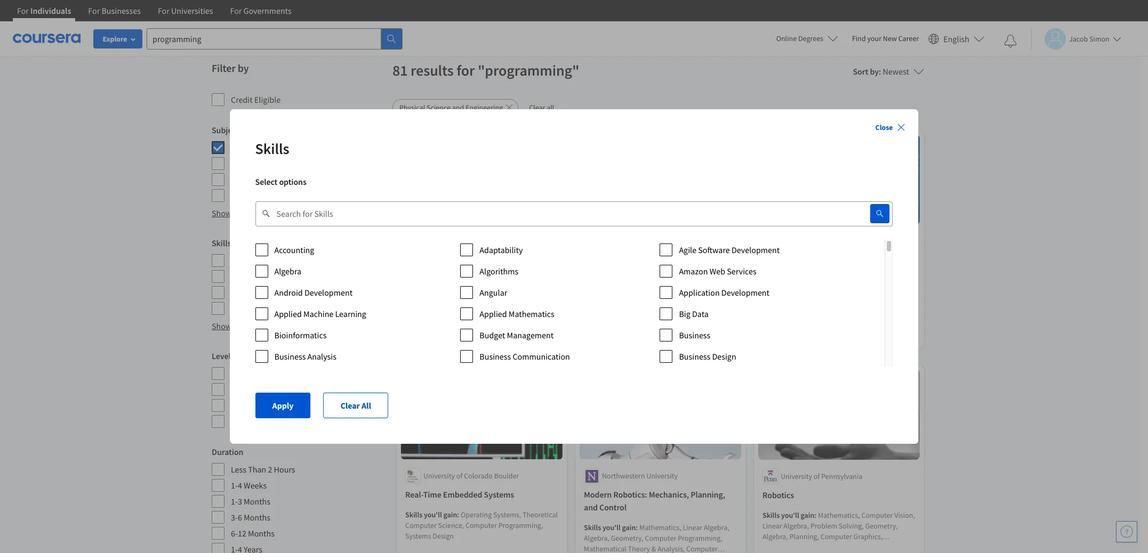 Task type: describe. For each thing, give the bounding box(es) containing it.
planning,
[[691, 490, 726, 501]]

agile software development inside skills group
[[231, 288, 332, 298]]

find
[[853, 34, 867, 43]]

adaptability inside skills group
[[231, 272, 274, 282]]

banner navigation
[[9, 0, 300, 29]]

management
[[507, 330, 554, 341]]

1 vertical spatial architecture,
[[763, 308, 803, 318]]

skills group
[[212, 237, 386, 316]]

budget
[[480, 330, 506, 341]]

individuals
[[30, 5, 71, 16]]

and inside design of transmission line: modelling and performance
[[406, 268, 419, 279]]

design of transmission line: modelling and performance
[[406, 255, 545, 279]]

programming, inside operating systems, theoretical computer science, computer programming, systems design
[[499, 522, 543, 531]]

for for businesses
[[88, 5, 100, 16]]

: left newest
[[879, 66, 882, 77]]

machine
[[304, 309, 334, 320]]

skills inside group
[[212, 238, 231, 249]]

mathematics
[[509, 309, 555, 320]]

help center image
[[1121, 526, 1134, 539]]

2 · from the left
[[474, 332, 476, 341]]

1 · from the left
[[448, 332, 449, 341]]

3
[[238, 497, 242, 507]]

engineering inside subject group
[[307, 142, 349, 153]]

application development
[[680, 288, 770, 298]]

credit eligible
[[231, 94, 281, 105]]

science down select options
[[269, 191, 296, 201]]

thinking,
[[866, 287, 895, 296]]

business for business analysis
[[275, 352, 306, 362]]

computer architecture, computer programming, critical thinking, microarchitecture, problem solving, software architecture, software-defined networking, system software, software engineering
[[763, 276, 904, 328]]

learning
[[335, 309, 367, 320]]

of for colorado
[[457, 472, 463, 482]]

business analysis
[[275, 352, 337, 362]]

software inside skills group
[[250, 288, 282, 298]]

select options
[[255, 177, 307, 187]]

clear all button
[[324, 393, 388, 419]]

computer architecture link
[[763, 254, 916, 267]]

environmental
[[624, 255, 677, 266]]

critical inside computer architecture, computer programming, critical thinking, microarchitecture, problem solving, software architecture, software-defined networking, system software, software engineering
[[842, 287, 864, 296]]

4 for intermediate · course · 1 - 4 weeks
[[487, 332, 490, 341]]

adaptability inside select skills options element
[[480, 245, 523, 256]]

computer left the science,
[[406, 522, 437, 531]]

1 vertical spatial for
[[612, 255, 622, 266]]

governments
[[244, 5, 292, 16]]

english button
[[925, 21, 989, 56]]

clear all
[[529, 103, 555, 113]]

apply
[[272, 401, 294, 411]]

design inside design of transmission line: modelling and performance
[[406, 255, 430, 266]]

for for individuals
[[17, 5, 29, 16]]

bioinformatics
[[275, 330, 327, 341]]

Search by keyword search field
[[277, 201, 846, 227]]

android development
[[275, 288, 353, 298]]

for governments
[[230, 5, 292, 16]]

for universities
[[158, 5, 213, 16]]

operating systems, theoretical computer science, computer programming, systems design
[[406, 511, 558, 542]]

businesses
[[102, 5, 141, 16]]

filter by
[[212, 61, 249, 75]]

university for robotics
[[781, 472, 813, 482]]

skills you'll gain : for modern robotics:  mechanics, planning, and control
[[584, 524, 640, 534]]

algebra inside skills group
[[231, 304, 258, 314]]

eligible
[[254, 94, 281, 105]]

clear for clear all
[[341, 401, 360, 411]]

boulder
[[495, 472, 519, 482]]

theoretical
[[523, 511, 558, 521]]

less than 2 hours
[[231, 465, 295, 475]]

algorithms
[[480, 266, 519, 277]]

all
[[547, 103, 555, 113]]

modelling
[[510, 255, 545, 266]]

big
[[680, 309, 691, 320]]

search image
[[876, 210, 885, 218]]

show more button for computer science
[[212, 207, 252, 220]]

advanced
[[231, 401, 266, 411]]

physical inside button
[[400, 103, 425, 113]]

- for beginner · course · 1 - 4 weeks
[[649, 332, 651, 341]]

robotics link
[[763, 489, 916, 502]]

1 horizontal spatial systems
[[484, 490, 514, 501]]

clear all
[[341, 401, 371, 411]]

real-
[[406, 490, 424, 501]]

2
[[268, 465, 272, 475]]

newest
[[883, 66, 910, 77]]

business communication
[[480, 352, 570, 362]]

mixed
[[231, 417, 252, 427]]

modern robotics:  mechanics, planning, and control link
[[584, 489, 738, 515]]

: down modern robotics:  mechanics, planning, and control
[[636, 524, 638, 534]]

accounting inside skills group
[[231, 256, 271, 266]]

: down robotics link
[[815, 511, 817, 521]]

engineering inside button
[[466, 103, 503, 113]]

computer down computer architecture link
[[819, 276, 850, 286]]

university of colorado boulder
[[424, 472, 519, 482]]

duration group
[[212, 446, 386, 554]]

4 for beginner · course · 1 - 4 weeks
[[653, 332, 657, 341]]

development up services
[[732, 245, 780, 256]]

problem
[[821, 297, 848, 307]]

solving,
[[850, 297, 875, 307]]

amazon
[[680, 266, 708, 277]]

software,
[[787, 319, 817, 328]]

skills inside dialog
[[255, 139, 289, 158]]

and inside physical science and engineering button
[[452, 103, 464, 113]]

computer up microarchitecture, at the bottom right of the page
[[763, 287, 795, 296]]

development inside skills group
[[284, 288, 332, 298]]

beginner · course · 1 - 4 weeks
[[584, 332, 678, 341]]

0 vertical spatial critical
[[640, 276, 662, 286]]

analysis
[[308, 352, 337, 362]]

angular
[[480, 288, 508, 298]]

1-4 weeks
[[231, 481, 267, 491]]

system
[[763, 319, 786, 328]]

credit
[[231, 94, 253, 105]]

business for business design
[[680, 352, 711, 362]]

6-
[[231, 529, 238, 540]]

duration
[[212, 447, 244, 458]]

computer left architecture
[[763, 255, 800, 266]]

"programming"
[[478, 61, 580, 80]]

level group
[[212, 350, 386, 429]]

more for computer science
[[233, 208, 252, 219]]

web
[[710, 266, 726, 277]]

architecture
[[801, 255, 846, 266]]

of for transmission
[[432, 255, 439, 266]]

3-6 months
[[231, 513, 271, 524]]

apply button
[[255, 393, 311, 419]]

less
[[231, 465, 247, 475]]

applied mathematics
[[480, 309, 555, 320]]

weeks for intermediate · course · 1 - 4 weeks
[[492, 332, 512, 341]]

amazon web services
[[680, 266, 757, 277]]

mechanics,
[[649, 490, 690, 501]]

pennsylvania
[[822, 472, 863, 482]]

real-time embedded systems link
[[406, 489, 559, 502]]

computer inside subject group
[[231, 191, 267, 201]]

performance
[[421, 268, 468, 279]]



Task type: locate. For each thing, give the bounding box(es) containing it.
1 horizontal spatial 4
[[487, 332, 490, 341]]

0 horizontal spatial applied
[[275, 309, 302, 320]]

2 show more from the top
[[212, 321, 252, 332]]

university up mechanics,
[[647, 472, 678, 482]]

design of transmission line: modelling and performance link
[[406, 254, 559, 280]]

engineering
[[466, 103, 503, 113], [307, 142, 349, 153], [848, 319, 885, 328]]

0 horizontal spatial critical
[[640, 276, 662, 286]]

0 horizontal spatial adaptability
[[231, 272, 274, 282]]

agile software development
[[680, 245, 780, 256], [231, 288, 332, 298]]

critical up solving, at the bottom of the page
[[842, 287, 864, 296]]

1 horizontal spatial design
[[433, 533, 454, 542]]

science up amazon
[[679, 255, 707, 266]]

for right "drones"
[[612, 255, 622, 266]]

1 vertical spatial physical science and engineering
[[231, 142, 349, 153]]

for for governments
[[230, 5, 242, 16]]

1 vertical spatial algebra
[[231, 304, 258, 314]]

microarchitecture,
[[763, 297, 820, 307]]

0 horizontal spatial skills you'll gain :
[[406, 511, 461, 521]]

months down the 3-6 months
[[248, 529, 275, 540]]

northwestern
[[602, 472, 645, 482]]

gain for robotics
[[801, 511, 815, 521]]

2 show more button from the top
[[212, 320, 252, 333]]

intermediate inside level group
[[231, 385, 277, 395]]

months for 1-3 months
[[244, 497, 271, 507]]

2 vertical spatial months
[[248, 529, 275, 540]]

0 vertical spatial programming,
[[796, 287, 841, 296]]

1 horizontal spatial agile software development
[[680, 245, 780, 256]]

1 horizontal spatial programming,
[[796, 287, 841, 296]]

:
[[879, 66, 882, 77], [458, 511, 460, 521], [815, 511, 817, 521], [636, 524, 638, 534]]

physical science and engineering down results
[[400, 103, 503, 113]]

drones for environmental science
[[584, 255, 707, 266]]

than
[[248, 465, 266, 475]]

2 horizontal spatial of
[[814, 472, 820, 482]]

1 horizontal spatial intermediate
[[406, 332, 446, 341]]

1 vertical spatial show
[[212, 321, 232, 332]]

1 for intermediate · course · 1 - 4 weeks
[[477, 332, 481, 341]]

select skills options element
[[255, 240, 894, 368]]

software-
[[805, 308, 835, 318]]

0 vertical spatial for
[[457, 61, 475, 80]]

0 horizontal spatial gain
[[444, 511, 458, 521]]

1 horizontal spatial adaptability
[[480, 245, 523, 256]]

1 horizontal spatial physical science and engineering
[[400, 103, 503, 113]]

1 horizontal spatial you'll
[[603, 524, 621, 534]]

development up applied machine learning
[[305, 288, 353, 298]]

clear
[[529, 103, 546, 113], [341, 401, 360, 411]]

english
[[944, 33, 970, 44]]

1-3 months
[[231, 497, 271, 507]]

gain down robotics link
[[801, 511, 815, 521]]

3-
[[231, 513, 238, 524]]

1 vertical spatial agile software development
[[231, 288, 332, 298]]

by right filter
[[238, 61, 249, 75]]

2 for from the left
[[88, 5, 100, 16]]

applied
[[275, 309, 302, 320], [480, 309, 507, 320]]

0 horizontal spatial agile
[[231, 288, 249, 298]]

and down the modern
[[584, 503, 598, 514]]

skills you'll gain : for robotics
[[763, 511, 819, 521]]

show more button
[[212, 207, 252, 220], [212, 320, 252, 333]]

1 horizontal spatial critical
[[842, 287, 864, 296]]

1 university from the left
[[424, 472, 455, 482]]

algebra inside select skills options element
[[275, 266, 302, 277]]

0 horizontal spatial engineering
[[307, 142, 349, 153]]

sort by : newest
[[854, 66, 910, 77]]

0 vertical spatial agile software development
[[680, 245, 780, 256]]

close button
[[872, 118, 911, 137]]

1 horizontal spatial physical
[[400, 103, 425, 113]]

1 vertical spatial months
[[244, 513, 271, 524]]

agile inside skills group
[[231, 288, 249, 298]]

critical down environmental
[[640, 276, 662, 286]]

1- for 4
[[231, 481, 238, 491]]

physical science and engineering button
[[393, 99, 519, 116]]

0 horizontal spatial -
[[483, 332, 485, 341]]

0 horizontal spatial university
[[424, 472, 455, 482]]

accounting
[[275, 245, 315, 256], [231, 256, 271, 266]]

for businesses
[[88, 5, 141, 16]]

0 horizontal spatial course
[[451, 332, 473, 341]]

clear inside skills dialog
[[341, 401, 360, 411]]

of up performance
[[432, 255, 439, 266]]

find your new career link
[[847, 32, 925, 45]]

2 1- from the top
[[231, 497, 238, 507]]

course for intermediate
[[451, 332, 473, 341]]

systems inside operating systems, theoretical computer science, computer programming, systems design
[[406, 533, 431, 542]]

computer science
[[231, 191, 296, 201]]

hours
[[274, 465, 295, 475]]

1 horizontal spatial agile
[[680, 245, 697, 256]]

3 for from the left
[[158, 5, 170, 16]]

0 vertical spatial intermediate
[[406, 332, 446, 341]]

1 horizontal spatial university
[[647, 472, 678, 482]]

months up 6-12 months
[[244, 513, 271, 524]]

design inside select skills options element
[[713, 352, 737, 362]]

0 vertical spatial engineering
[[466, 103, 503, 113]]

applied for applied mathematics
[[480, 309, 507, 320]]

computer down operating
[[466, 522, 497, 531]]

data
[[693, 309, 709, 320]]

weeks inside "duration" group
[[244, 481, 267, 491]]

course left budget
[[451, 332, 473, 341]]

1 horizontal spatial weeks
[[492, 332, 512, 341]]

new
[[884, 34, 898, 43]]

1 vertical spatial clear
[[341, 401, 360, 411]]

big data
[[680, 309, 709, 320]]

you'll
[[424, 511, 442, 521], [782, 511, 800, 521], [603, 524, 621, 534]]

science
[[427, 103, 451, 113], [262, 142, 290, 153], [269, 191, 296, 201], [679, 255, 707, 266]]

business inside subject group
[[231, 175, 262, 185]]

4 for from the left
[[230, 5, 242, 16]]

l&t
[[424, 237, 436, 247]]

university up time
[[424, 472, 455, 482]]

1 vertical spatial intermediate
[[231, 385, 277, 395]]

by
[[238, 61, 249, 75], [871, 66, 879, 77]]

skills you'll gain : down robotics
[[763, 511, 819, 521]]

0 horizontal spatial you'll
[[424, 511, 442, 521]]

0 horizontal spatial for
[[457, 61, 475, 80]]

1 1 from the left
[[477, 332, 481, 341]]

0 horizontal spatial algebra
[[231, 304, 258, 314]]

your
[[868, 34, 882, 43]]

career
[[899, 34, 920, 43]]

- for intermediate · course · 1 - 4 weeks
[[483, 332, 485, 341]]

1 vertical spatial programming,
[[499, 522, 543, 531]]

gain for modern robotics:  mechanics, planning, and control
[[623, 524, 636, 534]]

1 vertical spatial show more button
[[212, 320, 252, 333]]

and down results
[[452, 103, 464, 113]]

course
[[451, 332, 473, 341], [617, 332, 639, 341]]

university of pennsylvania
[[781, 472, 863, 482]]

options
[[279, 177, 307, 187]]

business design
[[680, 352, 737, 362]]

for left businesses
[[88, 5, 100, 16]]

and inside modern robotics:  mechanics, planning, and control
[[584, 503, 598, 514]]

None search field
[[147, 28, 403, 49]]

physical down 81
[[400, 103, 425, 113]]

0 horizontal spatial programming,
[[499, 522, 543, 531]]

show up level
[[212, 321, 232, 332]]

1 for beginner · course · 1 - 4 weeks
[[644, 332, 648, 341]]

more for algebra
[[233, 321, 252, 332]]

0 horizontal spatial weeks
[[244, 481, 267, 491]]

1 vertical spatial adaptability
[[231, 272, 274, 282]]

2 horizontal spatial you'll
[[782, 511, 800, 521]]

results
[[411, 61, 454, 80]]

science down results
[[427, 103, 451, 113]]

colorado
[[464, 472, 493, 482]]

of left pennsylvania
[[814, 472, 820, 482]]

81 results for "programming"
[[393, 61, 580, 80]]

you'll down time
[[424, 511, 442, 521]]

2 1 from the left
[[644, 332, 648, 341]]

science up select options
[[262, 142, 290, 153]]

1 horizontal spatial by
[[871, 66, 879, 77]]

critical thinking
[[640, 276, 691, 286]]

programming, up problem
[[796, 287, 841, 296]]

and
[[452, 103, 464, 113], [291, 142, 305, 153], [406, 268, 419, 279], [584, 503, 598, 514]]

show more button for algebra
[[212, 320, 252, 333]]

systems
[[484, 490, 514, 501], [406, 533, 431, 542]]

0 horizontal spatial agile software development
[[231, 288, 332, 298]]

you'll down robotics
[[782, 511, 800, 521]]

4 inside "duration" group
[[238, 481, 242, 491]]

2 horizontal spatial weeks
[[658, 332, 678, 341]]

of inside design of transmission line: modelling and performance
[[432, 255, 439, 266]]

1 - from the left
[[483, 332, 485, 341]]

intermediate for intermediate
[[231, 385, 277, 395]]

weeks for beginner · course · 1 - 4 weeks
[[658, 332, 678, 341]]

university for real-time embedded systems
[[424, 472, 455, 482]]

1 vertical spatial critical
[[842, 287, 864, 296]]

2 more from the top
[[233, 321, 252, 332]]

for left individuals on the top left of page
[[17, 5, 29, 16]]

2 horizontal spatial 4
[[653, 332, 657, 341]]

1 horizontal spatial skills you'll gain :
[[584, 524, 640, 534]]

applied for applied machine learning
[[275, 309, 302, 320]]

agile left android at the left of the page
[[231, 288, 249, 298]]

0 horizontal spatial of
[[432, 255, 439, 266]]

1 show more from the top
[[212, 208, 252, 219]]

you'll down control
[[603, 524, 621, 534]]

for left 'universities'
[[158, 5, 170, 16]]

2 course from the left
[[617, 332, 639, 341]]

of
[[432, 255, 439, 266], [457, 472, 463, 482], [814, 472, 820, 482]]

development up machine
[[284, 288, 332, 298]]

show down computer science
[[212, 208, 232, 219]]

1 horizontal spatial 1
[[644, 332, 648, 341]]

1 vertical spatial systems
[[406, 533, 431, 542]]

services
[[728, 266, 757, 277]]

0 horizontal spatial physical
[[231, 142, 261, 153]]

filter
[[212, 61, 236, 75]]

programming, down systems,
[[499, 522, 543, 531]]

physical science and engineering inside button
[[400, 103, 503, 113]]

systems down real- at the left bottom
[[406, 533, 431, 542]]

operating
[[461, 511, 492, 521]]

you'll for modern robotics:  mechanics, planning, and control
[[603, 524, 621, 534]]

weeks
[[492, 332, 512, 341], [658, 332, 678, 341], [244, 481, 267, 491]]

agile software development inside select skills options element
[[680, 245, 780, 256]]

1 horizontal spatial -
[[649, 332, 651, 341]]

networking,
[[861, 308, 899, 318]]

select
[[255, 177, 278, 187]]

of for pennsylvania
[[814, 472, 820, 482]]

you'll for robotics
[[782, 511, 800, 521]]

months for 6-12 months
[[248, 529, 275, 540]]

2 - from the left
[[649, 332, 651, 341]]

1 course from the left
[[451, 332, 473, 341]]

1- for 3
[[231, 497, 238, 507]]

skills you'll gain :
[[406, 511, 461, 521], [763, 511, 819, 521], [584, 524, 640, 534]]

l&t edutech
[[424, 237, 464, 247]]

0 vertical spatial algebra
[[275, 266, 302, 277]]

show more up level
[[212, 321, 252, 332]]

6-12 months
[[231, 529, 275, 540]]

level
[[212, 351, 231, 362]]

physical down subject on the left of the page
[[231, 142, 261, 153]]

engineering inside computer architecture, computer programming, critical thinking, microarchitecture, problem solving, software architecture, software-defined networking, system software, software engineering
[[848, 319, 885, 328]]

1 horizontal spatial architecture,
[[852, 276, 892, 286]]

2 show from the top
[[212, 321, 232, 332]]

0 horizontal spatial physical science and engineering
[[231, 142, 349, 153]]

and up options
[[291, 142, 305, 153]]

defined
[[835, 308, 859, 318]]

0 horizontal spatial accounting
[[231, 256, 271, 266]]

1 right beginner
[[644, 332, 648, 341]]

gain up the science,
[[444, 511, 458, 521]]

1 down the applied mathematics at the left bottom of page
[[477, 332, 481, 341]]

81
[[393, 61, 408, 80]]

0 vertical spatial architecture,
[[852, 276, 892, 286]]

course for beginner
[[617, 332, 639, 341]]

physical science and engineering up options
[[231, 142, 349, 153]]

physical science and engineering inside subject group
[[231, 142, 349, 153]]

1 vertical spatial design
[[713, 352, 737, 362]]

university up robotics
[[781, 472, 813, 482]]

: up the science,
[[458, 511, 460, 521]]

1- up "3-"
[[231, 497, 238, 507]]

show for computer science
[[212, 208, 232, 219]]

1 vertical spatial agile
[[231, 288, 249, 298]]

agile inside select skills options element
[[680, 245, 697, 256]]

3 university from the left
[[781, 472, 813, 482]]

and inside subject group
[[291, 142, 305, 153]]

software inside select skills options element
[[699, 245, 731, 256]]

gain down control
[[623, 524, 636, 534]]

of up real-time embedded systems
[[457, 472, 463, 482]]

transmission
[[441, 255, 489, 266]]

months right 3
[[244, 497, 271, 507]]

physical inside subject group
[[231, 142, 261, 153]]

show for algebra
[[212, 321, 232, 332]]

agile up amazon
[[680, 245, 697, 256]]

1 vertical spatial engineering
[[307, 142, 349, 153]]

0 vertical spatial agile
[[680, 245, 697, 256]]

skills dialog
[[230, 109, 919, 445]]

2 applied from the left
[[480, 309, 507, 320]]

sort
[[854, 66, 869, 77]]

for right results
[[457, 61, 475, 80]]

computer architecture
[[763, 255, 846, 266]]

- down the applied mathematics at the left bottom of page
[[483, 332, 485, 341]]

0 horizontal spatial clear
[[341, 401, 360, 411]]

systems down boulder
[[484, 490, 514, 501]]

2 horizontal spatial gain
[[801, 511, 815, 521]]

development down services
[[722, 288, 770, 298]]

12
[[238, 529, 246, 540]]

universities
[[171, 5, 213, 16]]

skills you'll gain : down time
[[406, 511, 461, 521]]

1- down less
[[231, 481, 238, 491]]

for for universities
[[158, 5, 170, 16]]

modern robotics:  mechanics, planning, and control
[[584, 490, 726, 514]]

show notifications image
[[1005, 35, 1018, 47]]

find your new career
[[853, 34, 920, 43]]

1 show from the top
[[212, 208, 232, 219]]

1 for from the left
[[17, 5, 29, 16]]

1 horizontal spatial engineering
[[466, 103, 503, 113]]

budget management
[[480, 330, 554, 341]]

1 vertical spatial show more
[[212, 321, 252, 332]]

design inside operating systems, theoretical computer science, computer programming, systems design
[[433, 533, 454, 542]]

show more for algebra
[[212, 321, 252, 332]]

show more
[[212, 208, 252, 219], [212, 321, 252, 332]]

applied down android at the left of the page
[[275, 309, 302, 320]]

clear for clear all
[[529, 103, 546, 113]]

0 vertical spatial physical
[[400, 103, 425, 113]]

1 horizontal spatial clear
[[529, 103, 546, 113]]

0 horizontal spatial systems
[[406, 533, 431, 542]]

subject group
[[212, 124, 386, 203]]

4 · from the left
[[641, 332, 642, 341]]

beginner
[[584, 332, 612, 341]]

architecture, down microarchitecture, at the bottom right of the page
[[763, 308, 803, 318]]

show more for computer science
[[212, 208, 252, 219]]

show more button up level
[[212, 320, 252, 333]]

1 vertical spatial more
[[233, 321, 252, 332]]

course right beginner
[[617, 332, 639, 341]]

show more button down computer science
[[212, 207, 252, 220]]

1 horizontal spatial accounting
[[275, 245, 315, 256]]

0 vertical spatial design
[[406, 255, 430, 266]]

science inside physical science and engineering button
[[427, 103, 451, 113]]

2 horizontal spatial engineering
[[848, 319, 885, 328]]

0 horizontal spatial by
[[238, 61, 249, 75]]

2 horizontal spatial design
[[713, 352, 737, 362]]

architecture, up the thinking,
[[852, 276, 892, 286]]

- right beginner
[[649, 332, 651, 341]]

show more down computer science
[[212, 208, 252, 219]]

business for business communication
[[480, 352, 511, 362]]

computer down select
[[231, 191, 267, 201]]

by right sort
[[871, 66, 879, 77]]

intermediate for intermediate · course · 1 - 4 weeks
[[406, 332, 446, 341]]

1 vertical spatial physical
[[231, 142, 261, 153]]

coursera image
[[13, 30, 81, 47]]

0 vertical spatial months
[[244, 497, 271, 507]]

embedded
[[443, 490, 483, 501]]

and left performance
[[406, 268, 419, 279]]

real-time embedded systems
[[406, 490, 514, 501]]

1 show more button from the top
[[212, 207, 252, 220]]

1 1- from the top
[[231, 481, 238, 491]]

science,
[[438, 522, 464, 531]]

architecture,
[[852, 276, 892, 286], [763, 308, 803, 318]]

2 horizontal spatial skills you'll gain :
[[763, 511, 819, 521]]

agile software development up machine
[[231, 288, 332, 298]]

programming, inside computer architecture, computer programming, critical thinking, microarchitecture, problem solving, software architecture, software-defined networking, system software, software engineering
[[796, 287, 841, 296]]

accounting inside select skills options element
[[275, 245, 315, 256]]

0 vertical spatial systems
[[484, 490, 514, 501]]

1 horizontal spatial applied
[[480, 309, 507, 320]]

months for 3-6 months
[[244, 513, 271, 524]]

applied down 'angular'
[[480, 309, 507, 320]]

2 university from the left
[[647, 472, 678, 482]]

1 horizontal spatial for
[[612, 255, 622, 266]]

subject
[[212, 125, 239, 136]]

1 horizontal spatial of
[[457, 472, 463, 482]]

0 vertical spatial physical science and engineering
[[400, 103, 503, 113]]

science inside 'drones for environmental science' link
[[679, 255, 707, 266]]

agile software development up amazon web services
[[680, 245, 780, 256]]

systems,
[[494, 511, 521, 521]]

0 vertical spatial clear
[[529, 103, 546, 113]]

0 horizontal spatial 4
[[238, 481, 242, 491]]

edutech
[[437, 237, 464, 247]]

0 vertical spatial more
[[233, 208, 252, 219]]

agile
[[680, 245, 697, 256], [231, 288, 249, 298]]

intermediate
[[406, 332, 446, 341], [231, 385, 277, 395]]

0 vertical spatial show more
[[212, 208, 252, 219]]

0 horizontal spatial design
[[406, 255, 430, 266]]

by for filter
[[238, 61, 249, 75]]

0 horizontal spatial intermediate
[[231, 385, 277, 395]]

4
[[487, 332, 490, 341], [653, 332, 657, 341], [238, 481, 242, 491]]

skills you'll gain : down control
[[584, 524, 640, 534]]

3 · from the left
[[614, 332, 616, 341]]

for individuals
[[17, 5, 71, 16]]

0 vertical spatial show
[[212, 208, 232, 219]]

1 more from the top
[[233, 208, 252, 219]]

drones
[[584, 255, 610, 266]]

0 vertical spatial 1-
[[231, 481, 238, 491]]

for left governments on the top left of page
[[230, 5, 242, 16]]

1 applied from the left
[[275, 309, 302, 320]]

0 vertical spatial adaptability
[[480, 245, 523, 256]]

by for sort
[[871, 66, 879, 77]]

0 horizontal spatial 1
[[477, 332, 481, 341]]



Task type: vqa. For each thing, say whether or not it's contained in the screenshot.
the Application
yes



